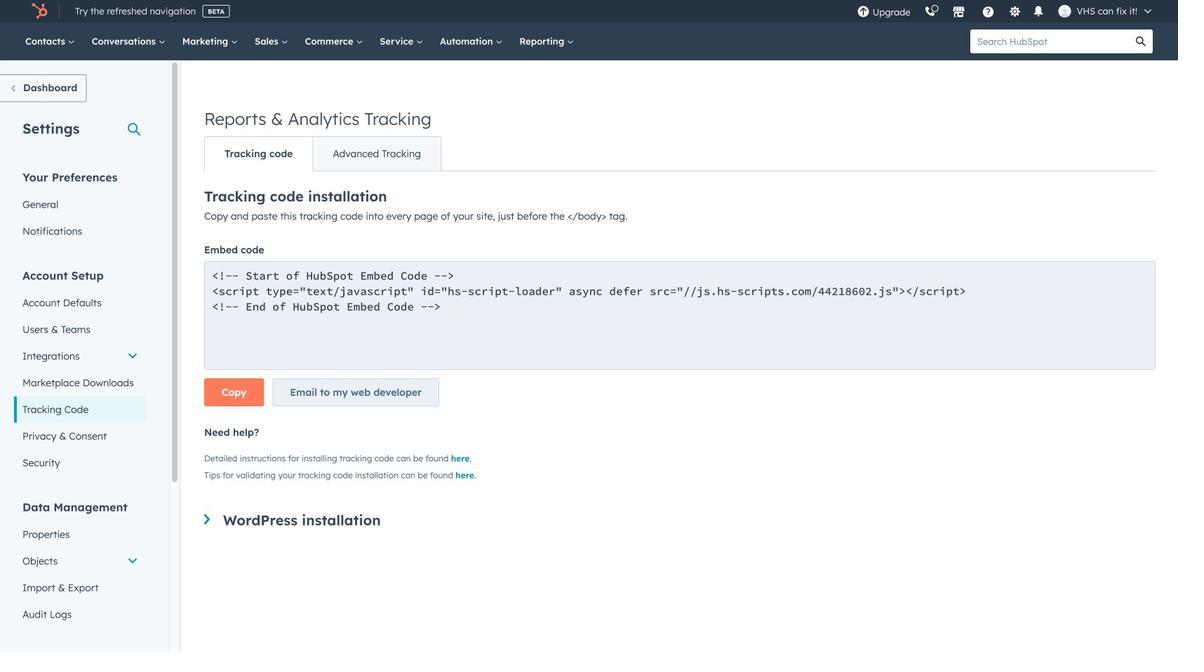 Task type: vqa. For each thing, say whether or not it's contained in the screenshot.
Search HubSpot search box at the right top
yes



Task type: describe. For each thing, give the bounding box(es) containing it.
terry turtle image
[[1059, 5, 1072, 18]]

Search HubSpot search field
[[971, 29, 1129, 53]]

marketplaces image
[[953, 6, 966, 19]]

your preferences element
[[14, 170, 147, 245]]

account setup element
[[14, 268, 147, 476]]



Task type: locate. For each thing, give the bounding box(es) containing it.
navigation
[[204, 136, 441, 171]]

None text field
[[204, 261, 1156, 370]]

caret image
[[204, 514, 210, 524]]

menu
[[850, 0, 1162, 22]]

data management element
[[14, 499, 147, 628]]



